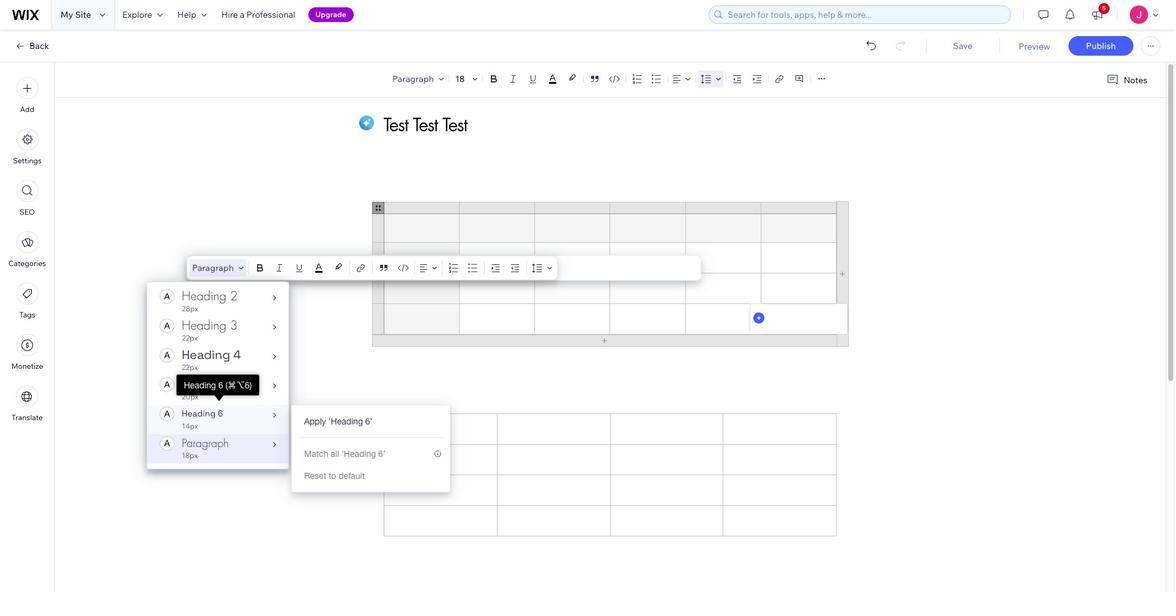 Task type: locate. For each thing, give the bounding box(es) containing it.
heading for heading 6
[[182, 408, 216, 419]]

1 vertical spatial 5
[[233, 377, 241, 392]]

reset to default
[[304, 471, 365, 481]]

heading left 2
[[182, 288, 226, 304]]

group image left 'heading 5'
[[160, 377, 174, 392]]

0 vertical spatial paragraph
[[392, 73, 434, 84]]

add
[[20, 105, 34, 114]]

Search for tools, apps, help & more... field
[[724, 6, 1007, 23]]

paragraph button up heading 2
[[190, 260, 246, 277]]

heading down the heading 3
[[182, 347, 230, 363]]

1 heading from the top
[[182, 288, 226, 304]]

back
[[29, 40, 49, 51]]

0 vertical spatial 5
[[1103, 4, 1106, 12]]

09 icons / 05 xlarge48 / 07 arrow / 01 arrow right image for 5
[[273, 384, 276, 389]]

1 vertical spatial group image
[[160, 319, 174, 333]]

2 vertical spatial group image
[[160, 377, 174, 392]]

1 09 icons / 05 xlarge48 / 07 arrow / 01 arrow right image from the top
[[273, 296, 276, 301]]

2 heading from the top
[[182, 318, 226, 334]]

group image for heading 4
[[160, 348, 174, 363]]

heading 6
[[182, 408, 223, 419]]

paragraph up heading 2
[[192, 263, 234, 274]]

all
[[331, 449, 339, 459]]

hire
[[221, 9, 238, 20]]

paragraph button
[[390, 70, 446, 88], [190, 260, 246, 277]]

1 group image from the top
[[160, 289, 174, 304]]

2 09 icons / 05 xlarge48 / 07 arrow / 01 arrow right image from the top
[[273, 325, 276, 330]]

22px up heading 4
[[182, 334, 198, 343]]

translate button
[[12, 386, 43, 422]]

20px
[[182, 392, 199, 402]]

3 group image from the top
[[160, 377, 174, 392]]

22px
[[182, 334, 198, 343], [182, 363, 198, 372]]

default
[[339, 471, 365, 481]]

save button
[[938, 40, 988, 51]]

site
[[75, 9, 91, 20]]

explore
[[122, 9, 152, 20]]

22px for heading 3
[[182, 334, 198, 343]]

heading
[[182, 288, 226, 304], [182, 318, 226, 334], [182, 347, 230, 363], [182, 377, 230, 392], [182, 408, 216, 419]]

09 icons / 05 xlarge48 / 07 arrow / 01 arrow right image
[[273, 296, 276, 301], [273, 325, 276, 330], [273, 354, 276, 359], [273, 384, 276, 389], [273, 413, 276, 418], [273, 443, 276, 448]]

5 up publish button
[[1103, 4, 1106, 12]]

0 vertical spatial group image
[[160, 348, 174, 363]]

paragraph left font size field
[[392, 73, 434, 84]]

0 vertical spatial 'heading
[[329, 417, 363, 427]]

6' up match all 'heading 6'
[[365, 417, 373, 427]]

1 22px from the top
[[182, 334, 198, 343]]

0 vertical spatial paragraph button
[[390, 70, 446, 88]]

paragraph button left font size field
[[390, 70, 446, 88]]

3 heading from the top
[[182, 347, 230, 363]]

group image left heading 2
[[160, 289, 174, 304]]

group image
[[160, 348, 174, 363], [160, 407, 174, 422], [160, 436, 174, 451]]

paragraph up 18px
[[182, 437, 229, 451]]

heading for heading 5
[[182, 377, 230, 392]]

5 down 4
[[233, 377, 241, 392]]

to
[[329, 471, 336, 481]]

'heading
[[329, 417, 363, 427], [342, 449, 376, 459]]

6 09 icons / 05 xlarge48 / 07 arrow / 01 arrow right image from the top
[[273, 443, 276, 448]]

22px up 'heading 5'
[[182, 363, 198, 372]]

paragraph
[[392, 73, 434, 84], [192, 263, 234, 274], [182, 437, 229, 451]]

settings button
[[13, 129, 42, 165]]

group image for heading 5
[[160, 377, 174, 392]]

2 group image from the top
[[160, 407, 174, 422]]

2 group image from the top
[[160, 319, 174, 333]]

0 vertical spatial 6'
[[365, 417, 373, 427]]

2 22px from the top
[[182, 363, 198, 372]]

6'
[[365, 417, 373, 427], [378, 449, 386, 459]]

5 button
[[1084, 0, 1111, 29]]

heading up the heading 6
[[182, 377, 230, 392]]

a
[[240, 9, 245, 20]]

heading down 28px
[[182, 318, 226, 334]]

group image for paragraph
[[160, 436, 174, 451]]

help button
[[170, 0, 214, 29]]

'heading right apply
[[329, 417, 363, 427]]

4 09 icons / 05 xlarge48 / 07 arrow / 01 arrow right image from the top
[[273, 384, 276, 389]]

seo
[[20, 208, 35, 217]]

heading 4
[[182, 347, 241, 363]]

1 vertical spatial group image
[[160, 407, 174, 422]]

1 group image from the top
[[160, 348, 174, 363]]

1 vertical spatial paragraph
[[192, 263, 234, 274]]

5 heading from the top
[[182, 408, 216, 419]]

0 vertical spatial 22px
[[182, 334, 198, 343]]

group image left the heading 3
[[160, 319, 174, 333]]

09 icons / 05 xlarge48 / 07 arrow / 01 arrow right image for 2
[[273, 296, 276, 301]]

1 horizontal spatial 6'
[[378, 449, 386, 459]]

heading up the '14px'
[[182, 408, 216, 419]]

3 group image from the top
[[160, 436, 174, 451]]

1 horizontal spatial paragraph button
[[390, 70, 446, 88]]

6' right all
[[378, 449, 386, 459]]

group image for heading 6
[[160, 407, 174, 422]]

upgrade button
[[308, 7, 354, 22]]

'heading up default
[[342, 449, 376, 459]]

2 vertical spatial group image
[[160, 436, 174, 451]]

4 heading from the top
[[182, 377, 230, 392]]

my site
[[61, 9, 91, 20]]

3 09 icons / 05 xlarge48 / 07 arrow / 01 arrow right image from the top
[[273, 354, 276, 359]]

1 vertical spatial 22px
[[182, 363, 198, 372]]

save
[[953, 40, 973, 51]]

0 vertical spatial group image
[[160, 289, 174, 304]]

5
[[1103, 4, 1106, 12], [233, 377, 241, 392]]

1 vertical spatial paragraph button
[[190, 260, 246, 277]]

notes
[[1124, 74, 1148, 85]]

menu
[[0, 70, 54, 430]]

publish button
[[1069, 36, 1134, 56]]

group image
[[160, 289, 174, 304], [160, 319, 174, 333], [160, 377, 174, 392]]

menu containing add
[[0, 70, 54, 430]]

1 horizontal spatial 5
[[1103, 4, 1106, 12]]

5 09 icons / 05 xlarge48 / 07 arrow / 01 arrow right image from the top
[[273, 413, 276, 418]]

my
[[61, 9, 73, 20]]



Task type: describe. For each thing, give the bounding box(es) containing it.
upgrade
[[316, 10, 346, 19]]

translate
[[12, 413, 43, 422]]

Font Size field
[[454, 73, 468, 85]]

notes button
[[1102, 72, 1152, 88]]

heading 2
[[182, 288, 238, 304]]

match
[[304, 449, 328, 459]]

heading 3
[[182, 318, 238, 334]]

tags
[[19, 310, 35, 320]]

2
[[230, 288, 238, 304]]

settings
[[13, 156, 42, 165]]

heading 5
[[182, 377, 241, 392]]

add button
[[16, 77, 38, 114]]

monetize
[[11, 362, 43, 371]]

18px
[[182, 451, 198, 460]]

publish
[[1086, 40, 1116, 51]]

apply 'heading 6'
[[304, 417, 373, 427]]

back button
[[15, 40, 49, 51]]

09 icons / 05 xlarge48 / 07 arrow / 01 arrow right image for 4
[[273, 354, 276, 359]]

group image for heading 3
[[160, 319, 174, 333]]

0 horizontal spatial 6'
[[365, 417, 373, 427]]

28px
[[182, 304, 198, 313]]

heading for heading 2
[[182, 288, 226, 304]]

22px for heading 4
[[182, 363, 198, 372]]

0 horizontal spatial paragraph button
[[190, 260, 246, 277]]

small plus button
[[753, 313, 765, 324]]

2 vertical spatial paragraph
[[182, 437, 229, 451]]

3
[[230, 318, 238, 334]]

preview
[[1019, 41, 1051, 52]]

categories button
[[8, 231, 46, 268]]

tags button
[[16, 283, 38, 320]]

heading for heading 3
[[182, 318, 226, 334]]

group image for heading 2
[[160, 289, 174, 304]]

apply
[[304, 417, 326, 427]]

hire a professional
[[221, 9, 295, 20]]

0 horizontal spatial 5
[[233, 377, 241, 392]]

hire a professional link
[[214, 0, 303, 29]]

professional
[[247, 9, 295, 20]]

1 vertical spatial 6'
[[378, 449, 386, 459]]

5 inside the 5 button
[[1103, 4, 1106, 12]]

14px
[[182, 422, 198, 431]]

09 icons / 05 xlarge48 / 07 arrow / 01 arrow right image for 6
[[273, 413, 276, 418]]

09 icons / 05 xlarge48 / 07 arrow / 01 arrow right image for 3
[[273, 325, 276, 330]]

monetize button
[[11, 334, 43, 371]]

reset
[[304, 471, 326, 481]]

heading for heading 4
[[182, 347, 230, 363]]

6
[[218, 408, 223, 419]]

preview button
[[1019, 41, 1051, 52]]

match all 'heading 6'
[[304, 449, 386, 459]]

categories
[[8, 259, 46, 268]]

seo button
[[16, 180, 38, 217]]

small plus image
[[753, 313, 765, 324]]

4
[[233, 347, 241, 363]]

help
[[177, 9, 196, 20]]

Add a Catchy Title text field
[[384, 113, 823, 136]]

1 vertical spatial 'heading
[[342, 449, 376, 459]]



Task type: vqa. For each thing, say whether or not it's contained in the screenshot.
bottommost Let's set up your store
no



